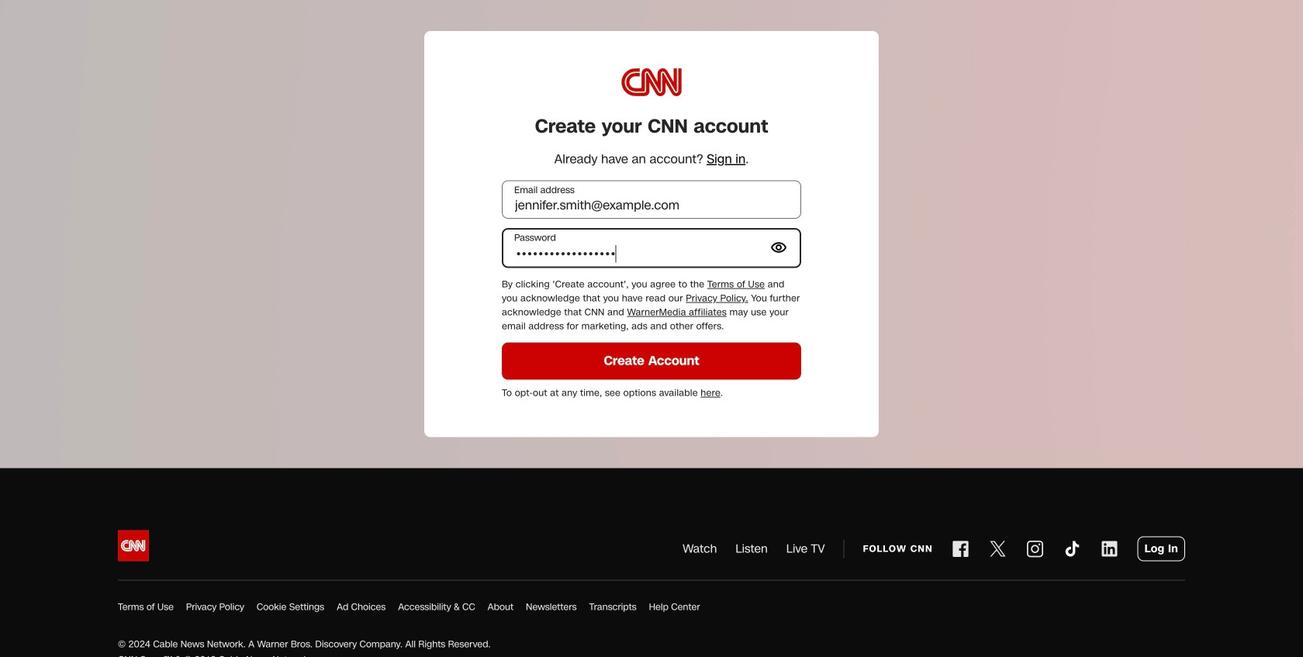 Task type: describe. For each thing, give the bounding box(es) containing it.
twitter image
[[989, 540, 1008, 558]]

Password password field
[[502, 228, 802, 268]]

facebook image
[[952, 540, 971, 558]]



Task type: locate. For each thing, give the bounding box(es) containing it.
Email address email field
[[502, 180, 802, 219]]

instagram image
[[1026, 540, 1045, 558]]

main content
[[93, 0, 1211, 468]]

tiktok image
[[1064, 540, 1082, 558]]

linkedin image
[[1101, 540, 1120, 558]]

show password image
[[770, 238, 789, 257]]



Task type: vqa. For each thing, say whether or not it's contained in the screenshot.
TikTok icon
yes



